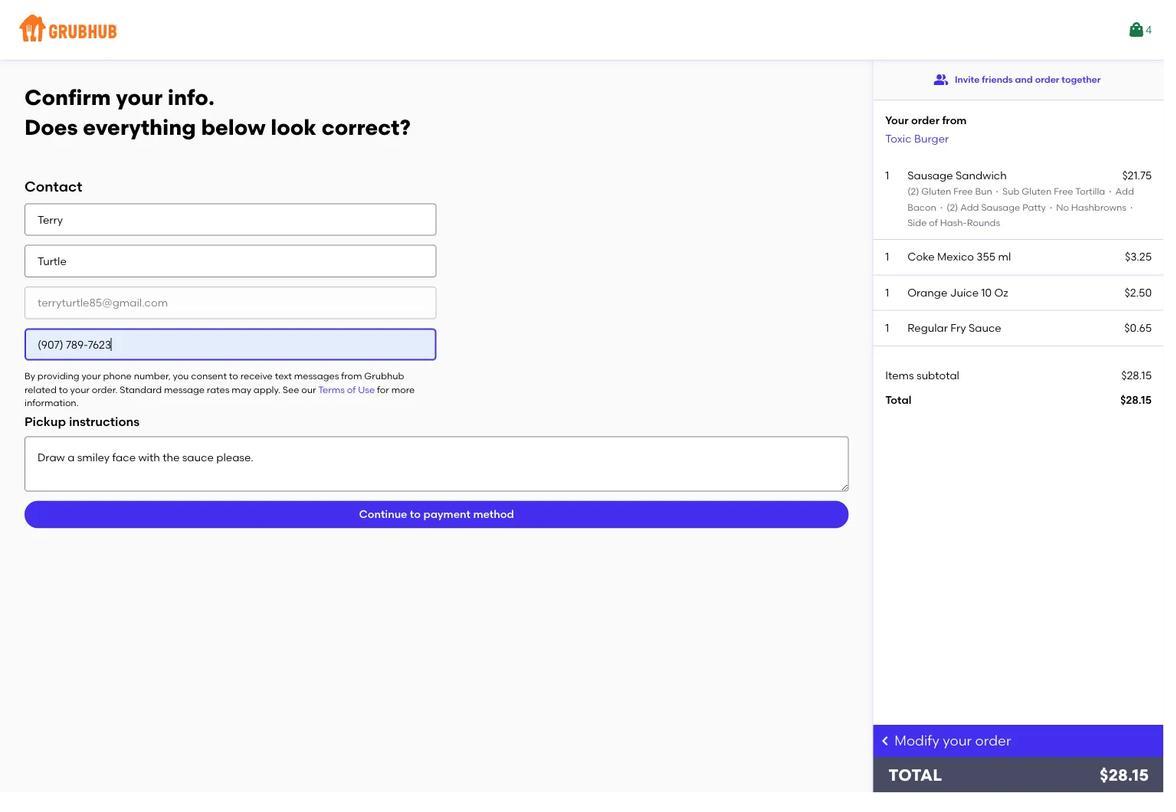 Task type: vqa. For each thing, say whether or not it's contained in the screenshot.
'3'
no



Task type: locate. For each thing, give the bounding box(es) containing it.
order
[[1036, 74, 1060, 85], [912, 113, 940, 127], [976, 733, 1012, 749]]

2 up bacon
[[911, 186, 916, 197]]

( up hash-
[[947, 202, 950, 213]]

1 left the coke
[[886, 250, 890, 263]]

1 horizontal spatial )
[[955, 202, 959, 213]]

information.
[[25, 398, 79, 409]]

1 horizontal spatial 2
[[950, 202, 955, 213]]

modify your order
[[895, 733, 1012, 749]]

1 vertical spatial order
[[912, 113, 940, 127]]

standard
[[120, 384, 162, 395]]

sausage inside ∙ ( 2 ) add sausage patty ∙ no hashbrowns ∙ side of hash-rounds
[[982, 202, 1021, 213]]

3 1 from the top
[[886, 286, 890, 299]]

1 vertical spatial (
[[947, 202, 950, 213]]

rounds
[[967, 217, 1001, 228]]

1 left "regular"
[[886, 321, 890, 334]]

0 vertical spatial (
[[908, 186, 911, 197]]

0 horizontal spatial of
[[347, 384, 356, 395]]

$0.65
[[1125, 321, 1152, 334]]

1 horizontal spatial free
[[1054, 186, 1074, 197]]

sausage
[[908, 169, 954, 182], [982, 202, 1021, 213]]

side
[[908, 217, 927, 228]]

0 horizontal spatial gluten
[[922, 186, 952, 197]]

1 vertical spatial 2
[[950, 202, 955, 213]]

gluten up the patty
[[1022, 186, 1052, 197]]

1
[[886, 169, 890, 182], [886, 250, 890, 263], [886, 286, 890, 299], [886, 321, 890, 334]]

1 vertical spatial from
[[341, 371, 362, 382]]

0 vertical spatial total
[[886, 394, 912, 407]]

from
[[943, 113, 967, 127], [341, 371, 362, 382]]

2
[[911, 186, 916, 197], [950, 202, 955, 213]]

invite
[[955, 74, 980, 85]]

info.
[[168, 85, 215, 110]]

sausage up bacon
[[908, 169, 954, 182]]

rates
[[207, 384, 230, 395]]

$28.15 for $28.15
[[1121, 394, 1152, 407]]

1 horizontal spatial order
[[976, 733, 1012, 749]]

1 horizontal spatial gluten
[[1022, 186, 1052, 197]]

gluten up bacon
[[922, 186, 952, 197]]

1 vertical spatial add
[[961, 202, 980, 213]]

receive
[[240, 371, 273, 382]]

together
[[1062, 74, 1101, 85]]

1 horizontal spatial sausage
[[982, 202, 1021, 213]]

items subtotal
[[886, 369, 960, 382]]

2 horizontal spatial order
[[1036, 74, 1060, 85]]

instructions
[[69, 414, 140, 429]]

modify
[[895, 733, 940, 749]]

1 horizontal spatial to
[[229, 371, 238, 382]]

add up rounds
[[961, 202, 980, 213]]

1 horizontal spatial of
[[930, 217, 938, 228]]

tortilla
[[1076, 186, 1106, 197]]

2 up hash-
[[950, 202, 955, 213]]

2 horizontal spatial to
[[410, 508, 421, 521]]

0 vertical spatial $28.15
[[1122, 369, 1152, 382]]

payment
[[424, 508, 471, 521]]

of left the use
[[347, 384, 356, 395]]

friends
[[982, 74, 1013, 85]]

order right the modify
[[976, 733, 1012, 749]]

by
[[25, 371, 35, 382]]

1 horizontal spatial from
[[943, 113, 967, 127]]

total down items
[[886, 394, 912, 407]]

of inside ∙ ( 2 ) add sausage patty ∙ no hashbrowns ∙ side of hash-rounds
[[930, 217, 938, 228]]

4 1 from the top
[[886, 321, 890, 334]]

Email email field
[[25, 287, 437, 319]]

0 vertical spatial of
[[930, 217, 938, 228]]

to up may
[[229, 371, 238, 382]]

does
[[25, 114, 78, 140]]

order up burger
[[912, 113, 940, 127]]

our
[[302, 384, 316, 395]]

2 vertical spatial order
[[976, 733, 1012, 749]]

2 vertical spatial $28.15
[[1100, 766, 1149, 786]]

∙ ( 2 ) add sausage patty ∙ no hashbrowns ∙ side of hash-rounds
[[908, 202, 1135, 228]]

your up everything
[[116, 85, 163, 110]]

svg image
[[880, 735, 892, 748]]

text
[[275, 371, 292, 382]]

) up hash-
[[955, 202, 959, 213]]

1 vertical spatial $28.15
[[1121, 394, 1152, 407]]

0 horizontal spatial from
[[341, 371, 362, 382]]

free up no
[[1054, 186, 1074, 197]]

2 1 from the top
[[886, 250, 890, 263]]

∙ left no
[[1049, 202, 1055, 213]]

$28.15 for modify your order
[[1100, 766, 1149, 786]]

1 horizontal spatial (
[[947, 202, 950, 213]]

your up 'order.'
[[82, 371, 101, 382]]

1 for sausage sandwich
[[886, 169, 890, 182]]

0 vertical spatial add
[[1116, 186, 1135, 197]]

∙
[[995, 186, 1001, 197], [1106, 186, 1116, 197], [939, 202, 945, 213], [1049, 202, 1055, 213], [1129, 202, 1135, 213]]

below
[[201, 114, 266, 140]]

use
[[358, 384, 375, 395]]

0 vertical spatial 2
[[911, 186, 916, 197]]

grubhub
[[364, 371, 404, 382]]

$3.25
[[1126, 250, 1152, 263]]

sausage down ( 2 ) gluten free bun ∙ sub gluten free tortilla
[[982, 202, 1021, 213]]

add bacon
[[908, 186, 1135, 213]]

free down sausage sandwich
[[954, 186, 973, 197]]

)
[[916, 186, 920, 197], [955, 202, 959, 213]]

phone
[[103, 371, 132, 382]]

confirm your info. does everything below look correct?
[[25, 85, 411, 140]]

0 horizontal spatial add
[[961, 202, 980, 213]]

to down providing
[[59, 384, 68, 395]]

to inside button
[[410, 508, 421, 521]]

order inside button
[[1036, 74, 1060, 85]]

patty
[[1023, 202, 1047, 213]]

total for modify your order
[[889, 766, 943, 786]]

( up bacon
[[908, 186, 911, 197]]

gluten
[[922, 186, 952, 197], [1022, 186, 1052, 197]]

add down $21.75 at the top
[[1116, 186, 1135, 197]]

to left payment
[[410, 508, 421, 521]]

from up burger
[[943, 113, 967, 127]]

sub
[[1003, 186, 1020, 197]]

$28.15
[[1122, 369, 1152, 382], [1121, 394, 1152, 407], [1100, 766, 1149, 786]]

and
[[1016, 74, 1033, 85]]

1 vertical spatial sausage
[[982, 202, 1021, 213]]

of right the side
[[930, 217, 938, 228]]

more
[[392, 384, 415, 395]]

0 vertical spatial from
[[943, 113, 967, 127]]

Phone telephone field
[[25, 328, 437, 361]]

) up bacon
[[916, 186, 920, 197]]

order right and
[[1036, 74, 1060, 85]]

1 vertical spatial total
[[889, 766, 943, 786]]

pickup instructions
[[25, 414, 140, 429]]

1 vertical spatial )
[[955, 202, 959, 213]]

1 down "toxic"
[[886, 169, 890, 182]]

0 horizontal spatial free
[[954, 186, 973, 197]]

from inside by providing your phone number, you consent to receive text messages from grubhub related to your order. standard message rates may apply. see our
[[341, 371, 362, 382]]

0 vertical spatial order
[[1036, 74, 1060, 85]]

(
[[908, 186, 911, 197], [947, 202, 950, 213]]

burger
[[915, 132, 949, 145]]

1 gluten from the left
[[922, 186, 952, 197]]

10
[[982, 286, 992, 299]]

items
[[886, 369, 915, 382]]

0 horizontal spatial order
[[912, 113, 940, 127]]

total
[[886, 394, 912, 407], [889, 766, 943, 786]]

to
[[229, 371, 238, 382], [59, 384, 68, 395], [410, 508, 421, 521]]

from up terms of use link
[[341, 371, 362, 382]]

0 vertical spatial sausage
[[908, 169, 954, 182]]

0 vertical spatial to
[[229, 371, 238, 382]]

add
[[1116, 186, 1135, 197], [961, 202, 980, 213]]

2 vertical spatial to
[[410, 508, 421, 521]]

1 vertical spatial to
[[59, 384, 68, 395]]

your right the modify
[[943, 733, 972, 749]]

total down the modify
[[889, 766, 943, 786]]

1 horizontal spatial add
[[1116, 186, 1135, 197]]

2 inside ∙ ( 2 ) add sausage patty ∙ no hashbrowns ∙ side of hash-rounds
[[950, 202, 955, 213]]

0 horizontal spatial 2
[[911, 186, 916, 197]]

1 left orange
[[886, 286, 890, 299]]

everything
[[83, 114, 196, 140]]

messages
[[294, 371, 339, 382]]

free
[[954, 186, 973, 197], [1054, 186, 1074, 197]]

0 vertical spatial )
[[916, 186, 920, 197]]

1 1 from the top
[[886, 169, 890, 182]]



Task type: describe. For each thing, give the bounding box(es) containing it.
consent
[[191, 371, 227, 382]]

your order from toxic burger
[[886, 113, 967, 145]]

0 horizontal spatial (
[[908, 186, 911, 197]]

number,
[[134, 371, 171, 382]]

method
[[473, 508, 514, 521]]

order inside your order from toxic burger
[[912, 113, 940, 127]]

for more information.
[[25, 384, 415, 409]]

bun
[[976, 186, 993, 197]]

look
[[271, 114, 317, 140]]

355
[[977, 250, 996, 263]]

∙ up hashbrowns
[[1106, 186, 1116, 197]]

orange juice 10 oz
[[908, 286, 1009, 299]]

$21.75
[[1123, 169, 1152, 182]]

for
[[377, 384, 389, 395]]

hashbrowns
[[1072, 202, 1127, 213]]

1 for coke mexico 355 ml
[[886, 250, 890, 263]]

0 horizontal spatial )
[[916, 186, 920, 197]]

invite friends and order together button
[[934, 66, 1101, 94]]

4
[[1146, 23, 1152, 36]]

0 horizontal spatial to
[[59, 384, 68, 395]]

pickup
[[25, 414, 66, 429]]

terms of use
[[318, 384, 375, 395]]

no
[[1057, 202, 1070, 213]]

$2.50
[[1125, 286, 1152, 299]]

) inside ∙ ( 2 ) add sausage patty ∙ no hashbrowns ∙ side of hash-rounds
[[955, 202, 959, 213]]

continue
[[359, 508, 408, 521]]

orange
[[908, 286, 948, 299]]

ml
[[999, 250, 1012, 263]]

your inside confirm your info. does everything below look correct?
[[116, 85, 163, 110]]

First name text field
[[25, 204, 437, 236]]

terms of use link
[[318, 384, 375, 395]]

see
[[283, 384, 299, 395]]

continue to payment method
[[359, 508, 514, 521]]

invite friends and order together
[[955, 74, 1101, 85]]

main navigation navigation
[[0, 0, 1165, 60]]

total for $28.15
[[886, 394, 912, 407]]

2 free from the left
[[1054, 186, 1074, 197]]

terms
[[318, 384, 345, 395]]

regular fry sauce
[[908, 321, 1002, 334]]

add inside ∙ ( 2 ) add sausage patty ∙ no hashbrowns ∙ side of hash-rounds
[[961, 202, 980, 213]]

coke mexico 355 ml
[[908, 250, 1012, 263]]

from inside your order from toxic burger
[[943, 113, 967, 127]]

1 for orange juice 10 oz
[[886, 286, 890, 299]]

∙ right bacon
[[939, 202, 945, 213]]

juice
[[951, 286, 979, 299]]

2 gluten from the left
[[1022, 186, 1052, 197]]

your left 'order.'
[[70, 384, 90, 395]]

1 vertical spatial of
[[347, 384, 356, 395]]

∙ right bun
[[995, 186, 1001, 197]]

( 2 ) gluten free bun ∙ sub gluten free tortilla
[[908, 186, 1106, 197]]

sausage sandwich
[[908, 169, 1007, 182]]

bacon
[[908, 202, 937, 213]]

oz
[[995, 286, 1009, 299]]

contact
[[25, 178, 82, 195]]

( inside ∙ ( 2 ) add sausage patty ∙ no hashbrowns ∙ side of hash-rounds
[[947, 202, 950, 213]]

fry
[[951, 321, 967, 334]]

confirm
[[25, 85, 111, 110]]

4 button
[[1128, 16, 1152, 44]]

1 for regular fry sauce
[[886, 321, 890, 334]]

hash-
[[941, 217, 967, 228]]

0 horizontal spatial sausage
[[908, 169, 954, 182]]

sandwich
[[956, 169, 1007, 182]]

Pickup instructions text field
[[25, 437, 849, 492]]

∙ down $21.75 at the top
[[1129, 202, 1135, 213]]

continue to payment method button
[[25, 501, 849, 529]]

message
[[164, 384, 205, 395]]

toxic
[[886, 132, 912, 145]]

providing
[[37, 371, 79, 382]]

1 free from the left
[[954, 186, 973, 197]]

mexico
[[938, 250, 975, 263]]

your
[[886, 113, 909, 127]]

subtotal
[[917, 369, 960, 382]]

you
[[173, 371, 189, 382]]

related
[[25, 384, 57, 395]]

correct?
[[322, 114, 411, 140]]

apply.
[[254, 384, 281, 395]]

by providing your phone number, you consent to receive text messages from grubhub related to your order. standard message rates may apply. see our
[[25, 371, 404, 395]]

regular
[[908, 321, 948, 334]]

add inside add bacon
[[1116, 186, 1135, 197]]

order.
[[92, 384, 118, 395]]

toxic burger link
[[886, 132, 949, 145]]

sauce
[[969, 321, 1002, 334]]

people icon image
[[934, 72, 949, 87]]

Last name text field
[[25, 245, 437, 278]]

may
[[232, 384, 251, 395]]

coke
[[908, 250, 935, 263]]



